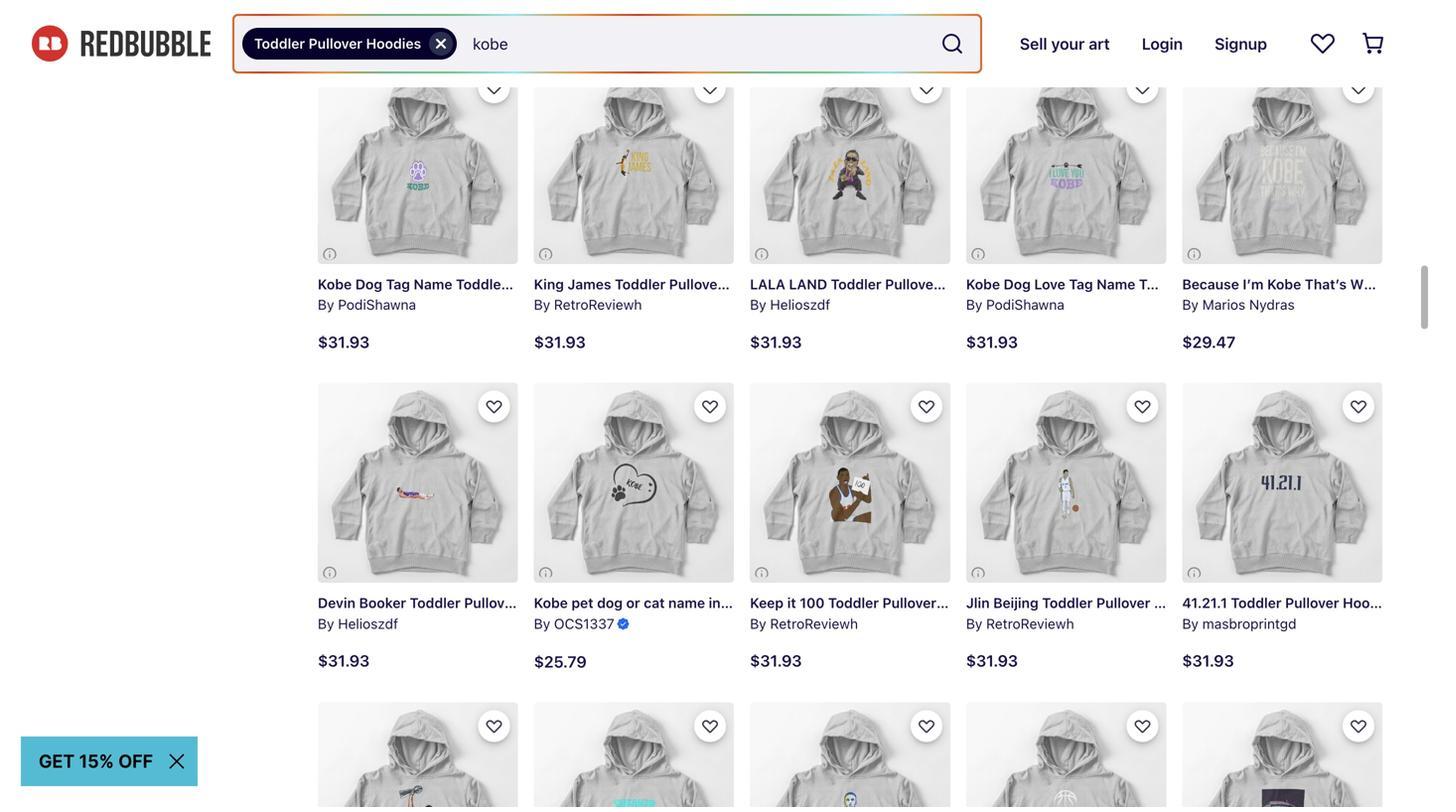 Task type: vqa. For each thing, say whether or not it's contained in the screenshot.
8
no



Task type: describe. For each thing, give the bounding box(es) containing it.
by inside jlin beijing  toddler pullover hoodie by retroreviewh
[[967, 616, 983, 632]]

toddler inside kobe dog tag name toddler pullover hoodie by podishawna
[[456, 276, 507, 292]]

beijing
[[994, 595, 1039, 612]]

tag inside kobe dog tag name toddler pullover hoodie by podishawna
[[386, 276, 410, 292]]

toddler inside devin booker   toddler pullover hoodie by helioszdf
[[410, 595, 461, 612]]

hoodie inside keep it 100  toddler pullover hoodie by retroreviewh
[[941, 595, 988, 612]]

toddler inside lala land  toddler pullover hoodie by helioszdf
[[831, 276, 882, 292]]

stephen curry  toddler pullover hoodie image
[[750, 703, 951, 808]]

2 $31.93 link from the left
[[967, 0, 1167, 48]]

jlin beijing  toddler pullover hoodie by retroreviewh
[[967, 595, 1202, 632]]

kobe for by
[[967, 276, 1001, 292]]

pullover inside kobe dog tag name toddler pullover hoodie by podishawna
[[511, 276, 565, 292]]

king james  toddler pullover hoodie by retroreviewh
[[534, 276, 775, 313]]

land
[[789, 276, 828, 292]]

$31.93 for keep it 100  toddler pullover hoodie by retroreviewh
[[750, 652, 802, 671]]

pullover inside devin booker   toddler pullover hoodie by helioszdf
[[464, 595, 518, 612]]

kobe pet dog or cat name in a heart with a paw, great gift for dog or cat owners toddler pullover hoodie image
[[534, 383, 735, 583]]

pullover inside the "king james  toddler pullover hoodie by retroreviewh"
[[670, 276, 724, 292]]

king james  toddler pullover hoodie image
[[534, 64, 735, 264]]

ocs1337
[[554, 616, 615, 632]]

hoodie inside jlin beijing  toddler pullover hoodie by retroreviewh
[[1155, 595, 1202, 612]]

2 $30.33 from the left
[[750, 14, 805, 32]]

kobe dog love tag name toddler pullover hoodie image
[[967, 64, 1167, 264]]

devin
[[318, 595, 356, 612]]

Search term search field
[[457, 16, 933, 72]]

hoodie inside the "king james  toddler pullover hoodie by retroreviewh"
[[727, 276, 775, 292]]

name inside kobe dog love tag name toddler pullover hoodie by podishawna
[[1097, 276, 1136, 292]]

by inside the "king james  toddler pullover hoodie by retroreviewh"
[[534, 297, 551, 313]]

hoodie inside 41.21.1  toddler pullover hoodie by masbroprintgd
[[1344, 595, 1391, 612]]

toddler inside the "king james  toddler pullover hoodie by retroreviewh"
[[615, 276, 666, 292]]

toddler pullover hoodies
[[254, 35, 421, 52]]

hoodie inside lala land  toddler pullover hoodie by helioszdf
[[943, 276, 991, 292]]

Toddler Pullover Hoodies field
[[235, 16, 981, 72]]

pullover inside kobe dog love tag name toddler pullover hoodie by podishawna
[[1194, 276, 1248, 292]]

marios
[[1203, 297, 1246, 313]]

$31.93 for jlin beijing  toddler pullover hoodie by retroreviewh
[[967, 652, 1019, 671]]

keep it 100  toddler pullover hoodie by retroreviewh
[[750, 595, 988, 632]]

king
[[534, 276, 564, 292]]

pullover inside 41.21.1  toddler pullover hoodie by masbroprintgd
[[1286, 595, 1340, 612]]

devin booker   toddler pullover hoodie by helioszdf
[[318, 595, 570, 632]]

masbroprintgd
[[1203, 616, 1297, 632]]

$25.79
[[534, 653, 587, 672]]

100
[[800, 595, 825, 612]]

lala land  toddler pullover hoodie image
[[750, 64, 951, 264]]

by ocs1337
[[534, 616, 615, 632]]

kobe dog tag name toddler pullover hoodie by podishawna
[[318, 276, 616, 313]]

redbubble logo image
[[32, 26, 211, 62]]

pullover inside lala land  toddler pullover hoodie by helioszdf
[[886, 276, 940, 292]]



Task type: locate. For each thing, give the bounding box(es) containing it.
jlin
[[967, 595, 990, 612]]

retroreviewh inside the "king james  toddler pullover hoodie by retroreviewh"
[[554, 297, 642, 313]]

podishawna
[[338, 297, 416, 313], [987, 297, 1065, 313]]

retroreviewh down the beijing
[[987, 616, 1075, 632]]

retroreviewh inside keep it 100  toddler pullover hoodie by retroreviewh
[[771, 616, 859, 632]]

0 horizontal spatial tag
[[386, 276, 410, 292]]

$31.93 link
[[534, 0, 735, 48], [967, 0, 1167, 48]]

helioszdf down booker
[[338, 616, 398, 632]]

$31.93 for 41.21.1  toddler pullover hoodie by masbroprintgd
[[1183, 652, 1235, 671]]

devin booker   toddler pullover hoodie image
[[318, 383, 518, 583]]

dog inside kobe dog love tag name toddler pullover hoodie by podishawna
[[1004, 276, 1031, 292]]

retroreviewh
[[554, 297, 642, 313], [771, 616, 859, 632], [987, 616, 1075, 632]]

kobe inside kobe dog tag name toddler pullover hoodie by podishawna
[[318, 276, 352, 292]]

hoodie inside kobe dog love tag name toddler pullover hoodie by podishawna
[[1252, 276, 1299, 292]]

hoodie inside devin booker   toddler pullover hoodie by helioszdf
[[522, 595, 570, 612]]

james
[[568, 276, 612, 292]]

1 horizontal spatial helioszdf
[[771, 297, 831, 313]]

0 horizontal spatial retroreviewh
[[554, 297, 642, 313]]

1 horizontal spatial $30.33 link
[[750, 0, 951, 48]]

dog for tag
[[356, 276, 383, 292]]

2 $30.33 link from the left
[[750, 0, 951, 48]]

dog inside kobe dog tag name toddler pullover hoodie by podishawna
[[356, 276, 383, 292]]

hoodie inside kobe dog tag name toddler pullover hoodie by podishawna
[[568, 276, 616, 292]]

podishawna inside kobe dog tag name toddler pullover hoodie by podishawna
[[338, 297, 416, 313]]

name inside kobe dog tag name toddler pullover hoodie by podishawna
[[414, 276, 453, 292]]

by inside kobe dog love tag name toddler pullover hoodie by podishawna
[[967, 297, 983, 313]]

helioszdf inside lala land  toddler pullover hoodie by helioszdf
[[771, 297, 831, 313]]

kobe inside kobe dog love tag name toddler pullover hoodie by podishawna
[[967, 276, 1001, 292]]

$31.93 for kobe dog tag name toddler pullover hoodie by podishawna
[[318, 333, 370, 352]]

$31.93 for lala land  toddler pullover hoodie by helioszdf
[[750, 333, 802, 352]]

2 dog from the left
[[1004, 276, 1031, 292]]

by inside 41.21.1  toddler pullover hoodie by masbroprintgd
[[1183, 616, 1199, 632]]

$31.93 for kobe dog love tag name toddler pullover hoodie by podishawna
[[967, 333, 1019, 352]]

kobe dog love tag name toddler pullover hoodie by podishawna
[[967, 276, 1299, 313]]

cooper kupp trophy with kobe bryant jersey  toddler pullover hoodie image
[[318, 703, 518, 808]]

pullover inside jlin beijing  toddler pullover hoodie by retroreviewh
[[1097, 595, 1151, 612]]

by
[[318, 297, 334, 313], [534, 297, 551, 313], [750, 297, 767, 313], [967, 297, 983, 313], [1183, 297, 1199, 313], [318, 616, 334, 632], [534, 616, 551, 632], [750, 616, 767, 632], [967, 616, 983, 632], [1183, 616, 1199, 632]]

toddler inside 'button'
[[254, 35, 305, 52]]

toddler
[[254, 35, 305, 52], [456, 276, 507, 292], [615, 276, 666, 292], [831, 276, 882, 292], [1140, 276, 1190, 292], [410, 595, 461, 612], [829, 595, 879, 612], [1043, 595, 1093, 612], [1232, 595, 1282, 612]]

1 horizontal spatial kobe
[[967, 276, 1001, 292]]

1 name from the left
[[414, 276, 453, 292]]

1 horizontal spatial dog
[[1004, 276, 1031, 292]]

0 horizontal spatial helioszdf
[[338, 616, 398, 632]]

helioszdf for booker
[[338, 616, 398, 632]]

1 horizontal spatial podishawna
[[987, 297, 1065, 313]]

2 horizontal spatial retroreviewh
[[987, 616, 1075, 632]]

helioszdf
[[771, 297, 831, 313], [338, 616, 398, 632]]

1 $30.33 from the left
[[318, 14, 372, 32]]

kobe for podishawna
[[318, 276, 352, 292]]

nydras
[[1250, 297, 1296, 313]]

$31.93 for devin booker   toddler pullover hoodie by helioszdf
[[318, 652, 370, 671]]

0 horizontal spatial dog
[[356, 276, 383, 292]]

0 horizontal spatial podishawna
[[338, 297, 416, 313]]

jlin beijing  toddler pullover hoodie image
[[967, 383, 1167, 583]]

0 horizontal spatial name
[[414, 276, 453, 292]]

0 horizontal spatial $31.93 link
[[534, 0, 735, 48]]

41.21.1  toddler pullover hoodie by masbroprintgd
[[1183, 595, 1391, 632]]

helioszdf inside devin booker   toddler pullover hoodie by helioszdf
[[338, 616, 398, 632]]

$29.47
[[1183, 333, 1236, 352]]

pullover inside keep it 100  toddler pullover hoodie by retroreviewh
[[883, 595, 937, 612]]

retroreviewh down james
[[554, 297, 642, 313]]

2 name from the left
[[1097, 276, 1136, 292]]

2 podishawna from the left
[[987, 297, 1065, 313]]

1 dog from the left
[[356, 276, 383, 292]]

retroreviewh for jlin
[[987, 616, 1075, 632]]

1 tag from the left
[[386, 276, 410, 292]]

1 podishawna from the left
[[338, 297, 416, 313]]

toddler pullover hoodies button
[[242, 28, 457, 60]]

2 tag from the left
[[1070, 276, 1094, 292]]

$30.33
[[318, 14, 372, 32], [750, 14, 805, 32]]

2 kobe from the left
[[967, 276, 1001, 292]]

dog
[[356, 276, 383, 292], [1004, 276, 1031, 292]]

41.21.1
[[1183, 595, 1228, 612]]

tag
[[386, 276, 410, 292], [1070, 276, 1094, 292]]

pullover
[[309, 35, 363, 52], [511, 276, 565, 292], [670, 276, 724, 292], [886, 276, 940, 292], [1194, 276, 1248, 292], [464, 595, 518, 612], [883, 595, 937, 612], [1097, 595, 1151, 612], [1286, 595, 1340, 612]]

$30.33 link
[[318, 0, 518, 48], [750, 0, 951, 48]]

1 $30.33 link from the left
[[318, 0, 518, 48]]

booker
[[359, 595, 406, 612]]

1 $31.93 link from the left
[[534, 0, 735, 48]]

hoodie
[[568, 276, 616, 292], [727, 276, 775, 292], [943, 276, 991, 292], [1252, 276, 1299, 292], [522, 595, 570, 612], [941, 595, 988, 612], [1155, 595, 1202, 612], [1344, 595, 1391, 612]]

by inside devin booker   toddler pullover hoodie by helioszdf
[[318, 616, 334, 632]]

by inside keep it 100  toddler pullover hoodie by retroreviewh
[[750, 616, 767, 632]]

by inside lala land  toddler pullover hoodie by helioszdf
[[750, 297, 767, 313]]

kobe
[[318, 276, 352, 292], [967, 276, 1001, 292]]

helioszdf for land
[[771, 297, 831, 313]]

retroreviewh for king
[[554, 297, 642, 313]]

1 horizontal spatial retroreviewh
[[771, 616, 859, 632]]

1 horizontal spatial $30.33
[[750, 14, 805, 32]]

41.21.1  toddler pullover hoodie image
[[1183, 383, 1383, 583]]

1 vertical spatial helioszdf
[[338, 616, 398, 632]]

dog for love
[[1004, 276, 1031, 292]]

basketball graphic  toddler pullover hoodie image
[[967, 703, 1167, 808]]

1 horizontal spatial name
[[1097, 276, 1136, 292]]

by inside kobe dog tag name toddler pullover hoodie by podishawna
[[318, 297, 334, 313]]

$31.93 for king james  toddler pullover hoodie by retroreviewh
[[534, 333, 586, 352]]

helioszdf down land
[[771, 297, 831, 313]]

sneaker addict south beach  toddler pullover hoodie image
[[534, 703, 735, 808]]

hoodies
[[366, 35, 421, 52]]

toddler inside jlin beijing  toddler pullover hoodie by retroreviewh
[[1043, 595, 1093, 612]]

keep
[[750, 595, 784, 612]]

kobe dog tag name toddler pullover hoodie image
[[318, 64, 518, 264]]

tag inside kobe dog love tag name toddler pullover hoodie by podishawna
[[1070, 276, 1094, 292]]

lala
[[750, 276, 786, 292]]

toddler inside keep it 100  toddler pullover hoodie by retroreviewh
[[829, 595, 879, 612]]

0 horizontal spatial kobe
[[318, 276, 352, 292]]

1 horizontal spatial $31.93 link
[[967, 0, 1167, 48]]

it
[[788, 595, 797, 612]]

0 horizontal spatial $30.33
[[318, 14, 372, 32]]

because i'm kobe that's why funny personalized name toddler pullover hoodie image
[[1183, 64, 1383, 264]]

$31.93
[[534, 13, 586, 32], [967, 13, 1019, 32], [318, 333, 370, 352], [534, 333, 586, 352], [750, 333, 802, 352], [967, 333, 1019, 352], [318, 652, 370, 671], [750, 652, 802, 671], [967, 652, 1019, 671], [1183, 652, 1235, 671]]

keep it 100  toddler pullover hoodie image
[[750, 383, 951, 583]]

name
[[414, 276, 453, 292], [1097, 276, 1136, 292]]

staples center at night  toddler pullover hoodie image
[[1183, 703, 1383, 808]]

lala land  toddler pullover hoodie by helioszdf
[[750, 276, 991, 313]]

podishawna inside kobe dog love tag name toddler pullover hoodie by podishawna
[[987, 297, 1065, 313]]

1 kobe from the left
[[318, 276, 352, 292]]

retroreviewh inside jlin beijing  toddler pullover hoodie by retroreviewh
[[987, 616, 1075, 632]]

toddler inside kobe dog love tag name toddler pullover hoodie by podishawna
[[1140, 276, 1190, 292]]

toddler inside 41.21.1  toddler pullover hoodie by masbroprintgd
[[1232, 595, 1282, 612]]

1 horizontal spatial tag
[[1070, 276, 1094, 292]]

love
[[1035, 276, 1066, 292]]

retroreviewh down 100
[[771, 616, 859, 632]]

by marios nydras
[[1183, 297, 1296, 313]]

0 horizontal spatial $30.33 link
[[318, 0, 518, 48]]

0 vertical spatial helioszdf
[[771, 297, 831, 313]]

pullover inside 'button'
[[309, 35, 363, 52]]



